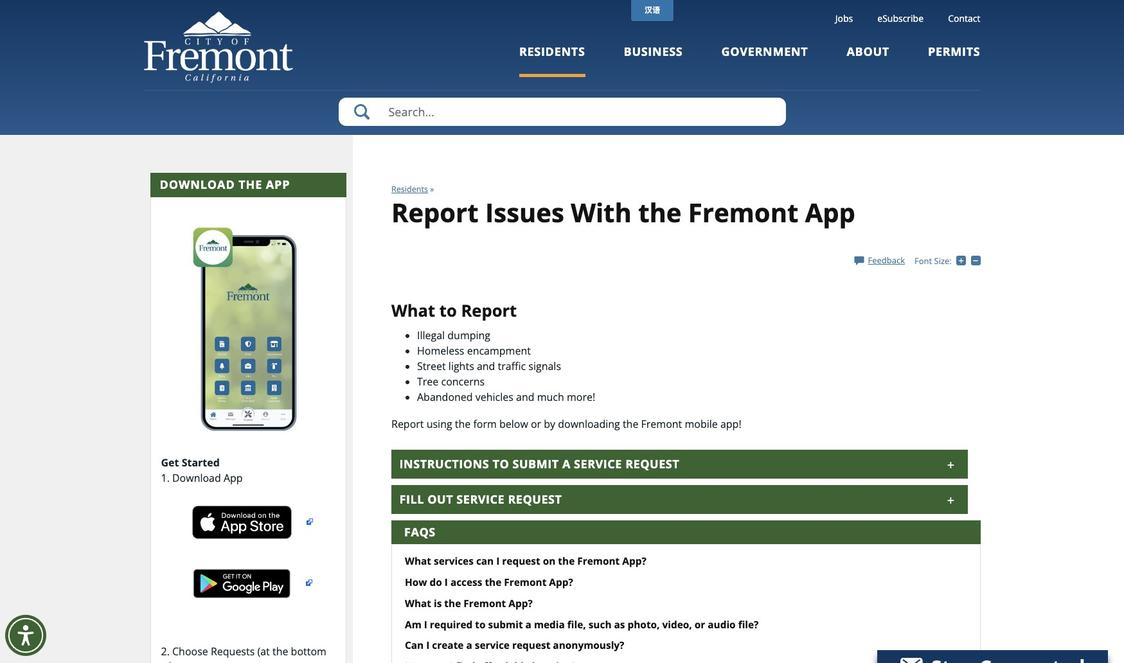 Task type: vqa. For each thing, say whether or not it's contained in the screenshot.
materials on the left bottom of the page
no



Task type: describe. For each thing, give the bounding box(es) containing it.
media
[[534, 618, 565, 631]]

how
[[405, 576, 427, 589]]

app for 1. download app
[[224, 471, 243, 485]]

get
[[161, 455, 179, 470]]

residents for residents report issues with the fremont app
[[391, 184, 428, 195]]

1 horizontal spatial request
[[625, 456, 680, 471]]

residents for residents
[[519, 44, 585, 59]]

create
[[432, 639, 464, 653]]

much
[[537, 390, 564, 404]]

download the app
[[160, 177, 290, 192]]

business
[[624, 44, 683, 59]]

-
[[980, 255, 983, 266]]

about
[[847, 44, 889, 59]]

abandoned
[[417, 390, 473, 404]]

such
[[589, 618, 612, 631]]

business link
[[624, 44, 683, 77]]

the inside the 2. choose requests (at the bottom of screen)
[[272, 644, 288, 659]]

residents link for download the app
[[519, 44, 585, 77]]

can
[[476, 555, 494, 568]]

app inside residents report issues with the fremont app
[[805, 195, 855, 230]]

a for service
[[466, 639, 472, 653]]

access
[[450, 576, 482, 589]]

stay connected image
[[877, 649, 1107, 663]]

+ link
[[956, 255, 971, 266]]

get it on google play image
[[193, 569, 291, 598]]

do
[[430, 576, 442, 589]]

1 vertical spatial request
[[512, 639, 550, 653]]

size:
[[934, 255, 952, 267]]

form
[[473, 417, 497, 431]]

jobs
[[835, 12, 853, 24]]

1. download app
[[161, 471, 243, 485]]

service
[[475, 639, 510, 653]]

traffic
[[498, 359, 526, 373]]

tree
[[417, 374, 439, 389]]

can
[[405, 639, 424, 653]]

0 vertical spatial app?
[[622, 555, 646, 568]]

signals
[[528, 359, 561, 373]]

what for services
[[405, 555, 431, 568]]

services
[[434, 555, 474, 568]]

1 horizontal spatial to
[[475, 618, 486, 631]]

am i required to submit a media file, such as photo, video, or audio file?
[[405, 618, 759, 631]]

am
[[405, 618, 421, 631]]

jobs link
[[835, 12, 853, 24]]

audio
[[708, 618, 736, 631]]

by
[[544, 417, 555, 431]]

vehicles
[[475, 390, 513, 404]]

started
[[182, 455, 220, 470]]

feedback
[[868, 254, 905, 266]]

issues
[[485, 195, 564, 230]]

report inside the what to report illegal dumping homeless encampment street lights and traffic signals tree concerns abandoned vehicles and much more!
[[461, 299, 517, 322]]

submit
[[488, 618, 523, 631]]

to for instructions
[[493, 456, 509, 471]]

1.
[[161, 471, 170, 485]]

0 horizontal spatial service
[[457, 491, 505, 507]]

mobile
[[685, 417, 718, 431]]

app for download the app
[[266, 177, 290, 192]]

0 horizontal spatial or
[[531, 417, 541, 431]]

tab list inside columnusercontrol3 main content
[[391, 450, 968, 514]]

2 vertical spatial report
[[391, 417, 424, 431]]

with
[[571, 195, 632, 230]]

file?
[[738, 618, 759, 631]]

government
[[721, 44, 808, 59]]

the inside residents report issues with the fremont app
[[638, 195, 682, 230]]

esubscribe link
[[877, 12, 924, 24]]

download on the app store image
[[192, 506, 292, 539]]

font
[[915, 255, 932, 267]]

Search text field
[[338, 98, 786, 126]]

permits link
[[928, 44, 980, 77]]

about link
[[847, 44, 889, 77]]



Task type: locate. For each thing, give the bounding box(es) containing it.
residents inside residents report issues with the fremont app
[[391, 184, 428, 195]]

faqs
[[404, 524, 436, 540]]

i
[[496, 555, 500, 568], [445, 576, 448, 589], [424, 618, 427, 631], [426, 639, 430, 653]]

2 horizontal spatial to
[[493, 456, 509, 471]]

a for service
[[562, 456, 571, 471]]

of
[[161, 660, 171, 663]]

or left 'audio'
[[695, 618, 705, 631]]

fremont
[[688, 195, 798, 230], [641, 417, 682, 431], [577, 555, 620, 568], [504, 576, 547, 589], [464, 597, 506, 610]]

what
[[391, 299, 435, 322], [405, 555, 431, 568], [405, 597, 431, 610]]

what is the fremont app?
[[405, 597, 533, 610]]

1 vertical spatial download
[[172, 471, 221, 485]]

1 horizontal spatial residents link
[[519, 44, 585, 77]]

street
[[417, 359, 446, 373]]

and down encampment
[[477, 359, 495, 373]]

0 vertical spatial residents link
[[519, 44, 585, 77]]

font size: link
[[915, 255, 952, 267]]

more!
[[567, 390, 595, 404]]

illegal
[[417, 328, 445, 342]]

2. choose requests (at the bottom of screen)
[[161, 644, 326, 663]]

required
[[430, 618, 473, 631]]

app
[[266, 177, 290, 192], [805, 195, 855, 230], [224, 471, 243, 485]]

app!
[[720, 417, 741, 431]]

download
[[160, 177, 235, 192], [172, 471, 221, 485]]

1 vertical spatial app?
[[549, 576, 573, 589]]

1 vertical spatial request
[[508, 491, 562, 507]]

how do i access the fremont app?
[[405, 576, 573, 589]]

as
[[614, 618, 625, 631]]

feedback link
[[854, 254, 905, 266]]

to
[[439, 299, 457, 322], [493, 456, 509, 471], [475, 618, 486, 631]]

1 vertical spatial what
[[405, 555, 431, 568]]

1 horizontal spatial and
[[516, 390, 534, 404]]

submit
[[513, 456, 559, 471]]

government link
[[721, 44, 808, 77]]

screen)
[[173, 660, 208, 663]]

request left on
[[502, 555, 540, 568]]

service down "downloading"
[[574, 456, 622, 471]]

0 horizontal spatial a
[[466, 639, 472, 653]]

tab list
[[391, 450, 968, 514]]

out
[[427, 491, 453, 507]]

residents link inside columnusercontrol3 main content
[[391, 184, 428, 195]]

font size:
[[915, 255, 952, 267]]

0 vertical spatial request
[[502, 555, 540, 568]]

2 vertical spatial to
[[475, 618, 486, 631]]

is
[[434, 597, 442, 610]]

downloading
[[558, 417, 620, 431]]

video,
[[662, 618, 692, 631]]

fremont inside residents report issues with the fremont app
[[688, 195, 798, 230]]

app? up submit
[[509, 597, 533, 610]]

to inside the what to report illegal dumping homeless encampment street lights and traffic signals tree concerns abandoned vehicles and much more!
[[439, 299, 457, 322]]

1 vertical spatial residents link
[[391, 184, 428, 195]]

instructions
[[399, 456, 489, 471]]

0 horizontal spatial app
[[224, 471, 243, 485]]

columnusercontrol3 main content
[[353, 135, 983, 663]]

homeless
[[417, 344, 464, 358]]

0 vertical spatial request
[[625, 456, 680, 471]]

app?
[[622, 555, 646, 568], [549, 576, 573, 589], [509, 597, 533, 610]]

0 vertical spatial to
[[439, 299, 457, 322]]

a right the submit in the left of the page
[[562, 456, 571, 471]]

- link
[[971, 255, 983, 266]]

service
[[574, 456, 622, 471], [457, 491, 505, 507]]

bottom
[[291, 644, 326, 659]]

1 horizontal spatial a
[[525, 618, 531, 631]]

1 vertical spatial app
[[805, 195, 855, 230]]

what left is
[[405, 597, 431, 610]]

request down media
[[512, 639, 550, 653]]

0 vertical spatial or
[[531, 417, 541, 431]]

or left by
[[531, 417, 541, 431]]

2 vertical spatial app
[[224, 471, 243, 485]]

0 horizontal spatial app?
[[509, 597, 533, 610]]

2 horizontal spatial app?
[[622, 555, 646, 568]]

2 vertical spatial a
[[466, 639, 472, 653]]

permits
[[928, 44, 980, 59]]

0 horizontal spatial to
[[439, 299, 457, 322]]

using
[[427, 417, 452, 431]]

0 vertical spatial app
[[266, 177, 290, 192]]

choose
[[172, 644, 208, 659]]

1 vertical spatial and
[[516, 390, 534, 404]]

service right out
[[457, 491, 505, 507]]

0 vertical spatial and
[[477, 359, 495, 373]]

1 horizontal spatial service
[[574, 456, 622, 471]]

fill out service request
[[399, 491, 562, 507]]

app? down on
[[549, 576, 573, 589]]

residents report issues with the fremont app
[[391, 184, 855, 230]]

1 horizontal spatial or
[[695, 618, 705, 631]]

a left media
[[525, 618, 531, 631]]

what to report illegal dumping homeless encampment street lights and traffic signals tree concerns abandoned vehicles and much more!
[[391, 299, 595, 404]]

2.
[[161, 644, 170, 659]]

concerns
[[441, 374, 485, 389]]

on
[[543, 555, 556, 568]]

0 horizontal spatial residents link
[[391, 184, 428, 195]]

0 vertical spatial download
[[160, 177, 235, 192]]

a right create
[[466, 639, 472, 653]]

request
[[625, 456, 680, 471], [508, 491, 562, 507]]

to left the submit in the left of the page
[[493, 456, 509, 471]]

can i create a service request anonymously?
[[405, 639, 624, 653]]

instructions to submit a service request
[[399, 456, 680, 471]]

what for to
[[391, 299, 435, 322]]

lights
[[449, 359, 474, 373]]

residents link for what to report
[[391, 184, 428, 195]]

1 vertical spatial service
[[457, 491, 505, 507]]

1 horizontal spatial app
[[266, 177, 290, 192]]

2 vertical spatial what
[[405, 597, 431, 610]]

tab list containing instructions to submit a service request
[[391, 450, 968, 514]]

report
[[391, 195, 479, 230], [461, 299, 517, 322], [391, 417, 424, 431]]

1 vertical spatial to
[[493, 456, 509, 471]]

+
[[966, 255, 971, 266]]

and
[[477, 359, 495, 373], [516, 390, 534, 404]]

2 horizontal spatial a
[[562, 456, 571, 471]]

what inside the what to report illegal dumping homeless encampment street lights and traffic signals tree concerns abandoned vehicles and much more!
[[391, 299, 435, 322]]

what up illegal
[[391, 299, 435, 322]]

the
[[239, 177, 262, 192], [638, 195, 682, 230], [455, 417, 471, 431], [623, 417, 638, 431], [558, 555, 575, 568], [485, 576, 502, 589], [444, 597, 461, 610], [272, 644, 288, 659]]

1 vertical spatial residents
[[391, 184, 428, 195]]

requests
[[211, 644, 255, 659]]

0 horizontal spatial residents
[[391, 184, 428, 195]]

or
[[531, 417, 541, 431], [695, 618, 705, 631]]

2 horizontal spatial app
[[805, 195, 855, 230]]

fill
[[399, 491, 424, 507]]

0 horizontal spatial and
[[477, 359, 495, 373]]

photo,
[[628, 618, 660, 631]]

report inside residents report issues with the fremont app
[[391, 195, 479, 230]]

0 vertical spatial report
[[391, 195, 479, 230]]

below
[[499, 417, 528, 431]]

1 horizontal spatial app?
[[549, 576, 573, 589]]

report using the form below or by downloading the fremont mobile app!
[[391, 417, 747, 431]]

what up 'how'
[[405, 555, 431, 568]]

request
[[502, 555, 540, 568], [512, 639, 550, 653]]

dumping
[[448, 328, 490, 342]]

(at
[[257, 644, 270, 659]]

esubscribe
[[877, 12, 924, 24]]

what services can i request on the fremont app?
[[405, 555, 646, 568]]

0 vertical spatial residents
[[519, 44, 585, 59]]

contact
[[948, 12, 980, 24]]

1 vertical spatial or
[[695, 618, 705, 631]]

1 vertical spatial a
[[525, 618, 531, 631]]

0 horizontal spatial request
[[508, 491, 562, 507]]

encampment
[[467, 344, 531, 358]]

app? up photo,
[[622, 555, 646, 568]]

contact link
[[948, 12, 980, 24]]

2 vertical spatial app?
[[509, 597, 533, 610]]

to up illegal
[[439, 299, 457, 322]]

what for is
[[405, 597, 431, 610]]

fremont app screenshot image
[[190, 217, 307, 435]]

residents link
[[519, 44, 585, 77], [391, 184, 428, 195]]

to down what is the fremont app?
[[475, 618, 486, 631]]

to for what
[[439, 299, 457, 322]]

1 horizontal spatial residents
[[519, 44, 585, 59]]

file,
[[567, 618, 586, 631]]

0 vertical spatial what
[[391, 299, 435, 322]]

and left the much
[[516, 390, 534, 404]]

get started
[[161, 455, 220, 470]]

1 vertical spatial report
[[461, 299, 517, 322]]

0 vertical spatial a
[[562, 456, 571, 471]]

anonymously?
[[553, 639, 624, 653]]

0 vertical spatial service
[[574, 456, 622, 471]]



